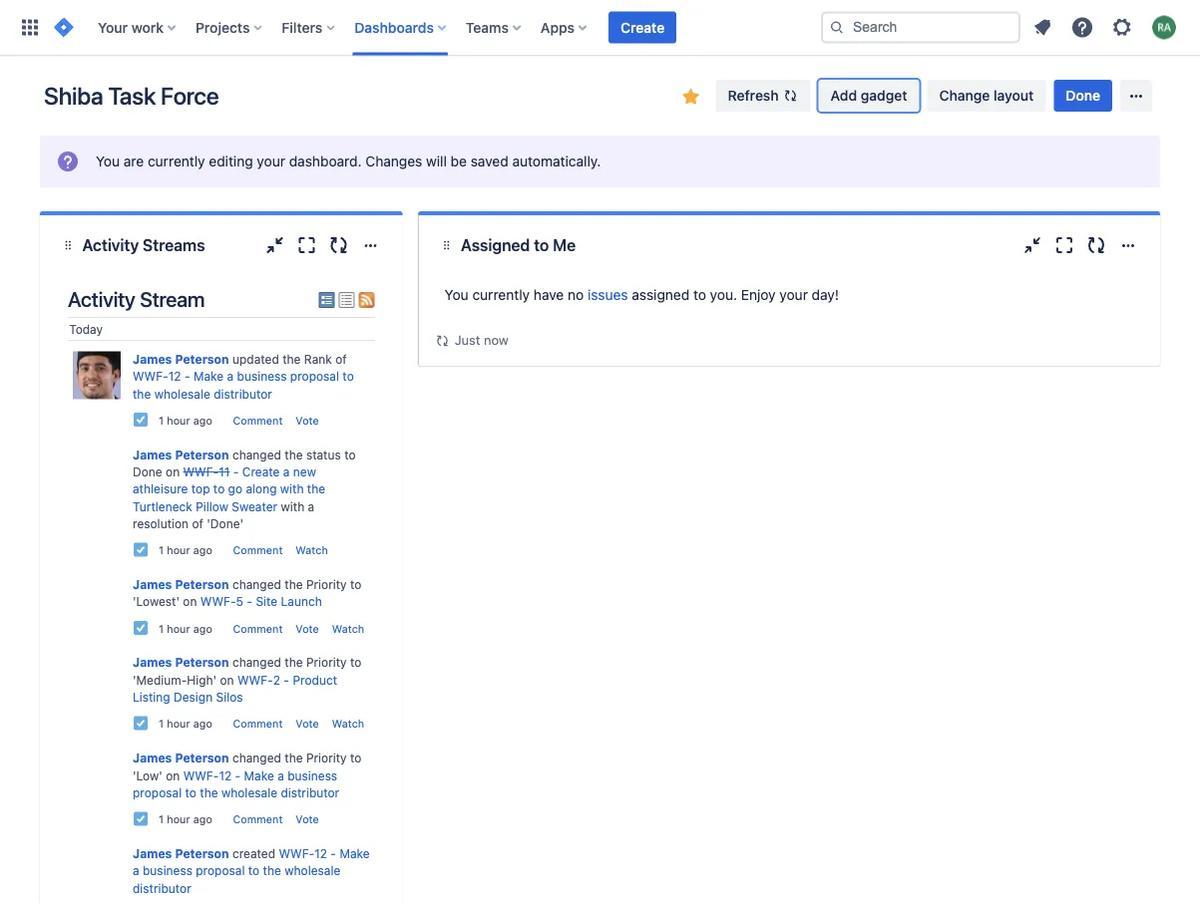 Task type: vqa. For each thing, say whether or not it's contained in the screenshot.
on
yes



Task type: locate. For each thing, give the bounding box(es) containing it.
0 vertical spatial 12
[[168, 370, 181, 384]]

james peterson
[[133, 448, 229, 462], [133, 578, 229, 592], [133, 656, 229, 670], [133, 752, 229, 766]]

1 vertical spatial watch
[[332, 622, 364, 635]]

comment link up 'changed the status to done on' in the left of the page
[[233, 414, 283, 427]]

watch link up launch
[[296, 544, 328, 557]]

12 down stream on the left top
[[168, 370, 181, 384]]

refresh assigned to me image
[[1084, 233, 1108, 257]]

2 vertical spatial 12
[[314, 847, 327, 861]]

vote for changed the priority to 'lowest' on
[[296, 622, 319, 635]]

the inside changed the priority to 'low' on
[[285, 752, 303, 766]]

dashboard.
[[289, 153, 362, 170]]

wwf- for changed the priority to 'medium-high' on
[[237, 673, 273, 687]]

watch link for changed the priority to 'lowest' on
[[332, 622, 364, 635]]

4 james from the top
[[133, 656, 172, 670]]

wwf-
[[133, 370, 168, 384], [183, 465, 219, 479], [200, 595, 236, 609], [237, 673, 273, 687], [183, 769, 219, 783], [279, 847, 314, 861]]

comment up created
[[233, 813, 283, 826]]

1 hour ago for 'low'
[[159, 813, 212, 826]]

priority inside changed the priority to 'low' on
[[306, 752, 347, 766]]

- for changed the priority to 'low' on
[[235, 769, 241, 783]]

vote link for changed the priority to 'lowest' on
[[296, 622, 319, 635]]

2 horizontal spatial business
[[288, 769, 337, 783]]

1 hour ago down resolution
[[159, 544, 212, 557]]

go
[[228, 482, 242, 496]]

on for 'low'
[[166, 769, 180, 783]]

changed up wwf-5 - site launch
[[232, 578, 281, 592]]

minimize activity streams image
[[263, 233, 287, 257]]

1 horizontal spatial wholesale
[[221, 786, 277, 800]]

james peterson link
[[133, 352, 229, 366], [133, 448, 229, 462], [133, 578, 229, 592], [133, 656, 229, 670], [133, 752, 229, 766], [133, 847, 229, 861]]

4 james peterson from the top
[[133, 752, 229, 766]]

wholesale inside james peterson updated the rank of wwf-12 - make a business proposal to the wholesale distributor
[[154, 387, 210, 401]]

3 1 from the top
[[159, 622, 164, 635]]

comment link down the 'done'
[[233, 544, 283, 557]]

create inside button
[[621, 19, 665, 35]]

vote up status
[[296, 414, 319, 427]]

changed inside 'changed the status to done on'
[[232, 448, 281, 462]]

proposal for changed the priority to 'low' on
[[133, 786, 182, 800]]

james for changed the status to done on
[[133, 448, 172, 462]]

wwf- inside the wwf-2 - product listing design silos
[[237, 673, 273, 687]]

2 1 from the top
[[159, 544, 164, 557]]

vote down product
[[296, 718, 319, 731]]

refresh button
[[716, 80, 811, 112]]

you
[[96, 153, 120, 170], [445, 287, 469, 303]]

2 task image from the top
[[133, 621, 149, 636]]

4 vote from the top
[[296, 813, 319, 826]]

2 changed from the top
[[232, 578, 281, 592]]

1 horizontal spatial 12
[[219, 769, 232, 783]]

status
[[306, 448, 341, 462]]

1 vertical spatial business
[[288, 769, 337, 783]]

watch
[[296, 544, 328, 557], [332, 622, 364, 635], [332, 718, 364, 731]]

priority up product
[[306, 656, 347, 670]]

a left new
[[283, 465, 290, 479]]

the
[[282, 352, 301, 366], [133, 387, 151, 401], [285, 448, 303, 462], [307, 482, 325, 496], [285, 578, 303, 592], [285, 656, 303, 670], [285, 752, 303, 766], [200, 786, 218, 800], [263, 864, 281, 878]]

2 wwf-12 - make a business proposal to the wholesale distributor from the top
[[133, 847, 370, 896]]

task image down resolution
[[133, 542, 149, 558]]

3 hour from the top
[[167, 622, 190, 635]]

the up launch
[[285, 578, 303, 592]]

a
[[227, 370, 234, 384], [283, 465, 290, 479], [308, 500, 315, 514], [278, 769, 284, 783], [133, 864, 139, 878]]

assigned
[[632, 287, 690, 303]]

1 james peterson from the top
[[133, 448, 229, 462]]

on
[[166, 465, 180, 479], [183, 595, 197, 609], [220, 673, 234, 687], [166, 769, 180, 783]]

vote link down launch
[[296, 622, 319, 635]]

proposal down rank
[[290, 370, 339, 384]]

hour up wwf-11
[[167, 414, 190, 427]]

hour for 'low'
[[167, 813, 190, 826]]

1 vertical spatial proposal
[[133, 786, 182, 800]]

watch link down product
[[332, 718, 364, 731]]

james peterson link up wwf-11
[[133, 448, 229, 462]]

silos
[[216, 691, 243, 705]]

a down james peterson created
[[133, 864, 139, 878]]

create up along
[[242, 465, 280, 479]]

james peterson for 'lowest'
[[133, 578, 229, 592]]

vote link for changed the priority to 'low' on
[[296, 813, 319, 826]]

0 vertical spatial wwf-12 - make a business proposal to the wholesale distributor
[[133, 769, 339, 800]]

4 james peterson link from the top
[[133, 656, 229, 670]]

changed the status to done on
[[133, 448, 356, 479]]

make inside james peterson updated the rank of wwf-12 - make a business proposal to the wholesale distributor
[[194, 370, 224, 384]]

0 vertical spatial task image
[[133, 542, 149, 558]]

1 horizontal spatial done
[[1066, 87, 1100, 104]]

0 vertical spatial activity
[[82, 236, 139, 255]]

2 priority from the top
[[306, 656, 347, 670]]

1 vertical spatial your
[[780, 287, 808, 303]]

0 horizontal spatial done
[[133, 465, 162, 479]]

1 horizontal spatial of
[[335, 352, 347, 366]]

comment down wwf-5 - site launch link
[[233, 622, 283, 635]]

priority inside changed the priority to 'medium-high' on
[[306, 656, 347, 670]]

vote link for changed the priority to 'medium-high' on
[[296, 718, 319, 731]]

1 vote link from the top
[[296, 414, 319, 427]]

on for done
[[166, 465, 180, 479]]

1 horizontal spatial you
[[445, 287, 469, 303]]

2 horizontal spatial wholesale
[[285, 864, 341, 878]]

comment down the 'done'
[[233, 544, 283, 557]]

task image down listing
[[133, 716, 149, 732]]

0 vertical spatial of
[[335, 352, 347, 366]]

hour up james peterson created
[[167, 813, 190, 826]]

3 james peterson link from the top
[[133, 578, 229, 592]]

you up just
[[445, 287, 469, 303]]

0 vertical spatial your
[[257, 153, 285, 170]]

0 horizontal spatial create
[[242, 465, 280, 479]]

on right 'lowest'
[[183, 595, 197, 609]]

2 vertical spatial wwf-12 - make a business proposal to the wholesale distributor link
[[133, 847, 370, 896]]

1 vertical spatial 12
[[219, 769, 232, 783]]

2 ago from the top
[[193, 544, 212, 557]]

to inside region
[[693, 287, 706, 303]]

peterson up 'lowest'
[[175, 578, 229, 592]]

of
[[335, 352, 347, 366], [192, 517, 203, 531]]

vote link down product
[[296, 718, 319, 731]]

1 hour ago for done
[[159, 544, 212, 557]]

1 james peterson link from the top
[[133, 352, 229, 366]]

help image
[[1071, 15, 1094, 39]]

comment for 'medium-
[[233, 718, 283, 731]]

make
[[194, 370, 224, 384], [244, 769, 274, 783], [340, 847, 370, 861]]

more actions for activity streams gadget image
[[359, 233, 383, 257]]

priority inside changed the priority to 'lowest' on
[[306, 578, 347, 592]]

wwf-12 - make a business proposal to the wholesale distributor for created
[[133, 847, 370, 896]]

1 horizontal spatial distributor
[[214, 387, 272, 401]]

5 james peterson link from the top
[[133, 752, 229, 766]]

changed inside changed the priority to 'low' on
[[232, 752, 281, 766]]

you.
[[710, 287, 737, 303]]

2 1 hour ago from the top
[[159, 544, 212, 557]]

- right 11
[[233, 465, 239, 479]]

with
[[280, 482, 304, 496], [281, 500, 305, 514]]

0 vertical spatial create
[[621, 19, 665, 35]]

2 comment from the top
[[233, 544, 283, 557]]

changed for done
[[232, 448, 281, 462]]

maximize activity streams image
[[295, 233, 319, 257]]

5 comment link from the top
[[233, 813, 283, 826]]

more dashboard actions image
[[1124, 84, 1148, 108]]

changed inside changed the priority to 'lowest' on
[[232, 578, 281, 592]]

jira software image
[[52, 15, 76, 39], [52, 15, 76, 39]]

comment link for done
[[233, 544, 283, 557]]

task image for changed the priority to 'low' on
[[133, 812, 149, 827]]

2 task image from the top
[[133, 716, 149, 732]]

vote
[[296, 414, 319, 427], [296, 622, 319, 635], [296, 718, 319, 731], [296, 813, 319, 826]]

on inside changed the priority to 'low' on
[[166, 769, 180, 783]]

0 vertical spatial with
[[280, 482, 304, 496]]

1 vertical spatial priority
[[306, 656, 347, 670]]

along
[[246, 482, 277, 496]]

changed up along
[[232, 448, 281, 462]]

james peterson for done
[[133, 448, 229, 462]]

3 james peterson from the top
[[133, 656, 229, 670]]

0 vertical spatial distributor
[[214, 387, 272, 401]]

proposal
[[290, 370, 339, 384], [133, 786, 182, 800], [196, 864, 245, 878]]

wwf-5 - site launch
[[200, 595, 322, 609]]

1 vertical spatial activity
[[68, 287, 135, 311]]

0 horizontal spatial of
[[192, 517, 203, 531]]

1 comment from the top
[[233, 414, 283, 427]]

task image
[[133, 412, 149, 428], [133, 621, 149, 636]]

1 wwf-12 - make a business proposal to the wholesale distributor link from the top
[[133, 370, 354, 401]]

1 vertical spatial done
[[133, 465, 162, 479]]

business for created
[[143, 864, 192, 878]]

3 wwf-12 - make a business proposal to the wholesale distributor link from the top
[[133, 847, 370, 896]]

on up silos
[[220, 673, 234, 687]]

priority up launch
[[306, 578, 347, 592]]

0 vertical spatial done
[[1066, 87, 1100, 104]]

0 vertical spatial currently
[[148, 153, 205, 170]]

priority for wwf-12 - make a business proposal to the wholesale distributor
[[306, 752, 347, 766]]

ago for 'low'
[[193, 813, 212, 826]]

0 horizontal spatial currently
[[148, 153, 205, 170]]

wwf- left site
[[200, 595, 236, 609]]

2 hour from the top
[[167, 544, 190, 557]]

james peterson link for updated the rank of
[[133, 352, 229, 366]]

0 horizontal spatial distributor
[[133, 882, 191, 896]]

1 vertical spatial you
[[445, 287, 469, 303]]

0 vertical spatial business
[[237, 370, 287, 384]]

editing
[[209, 153, 253, 170]]

ago up high'
[[193, 622, 212, 635]]

appswitcher icon image
[[18, 15, 42, 39]]

distributor down james peterson created
[[133, 882, 191, 896]]

1 task image from the top
[[133, 542, 149, 558]]

2 vertical spatial priority
[[306, 752, 347, 766]]

wwf- right created
[[279, 847, 314, 861]]

on inside changed the priority to 'lowest' on
[[183, 595, 197, 609]]

more actions for assigned to me gadget image
[[1116, 233, 1140, 257]]

2 horizontal spatial distributor
[[281, 786, 339, 800]]

activity for activity streams
[[82, 236, 139, 255]]

1
[[159, 414, 164, 427], [159, 544, 164, 557], [159, 622, 164, 635], [159, 718, 164, 731], [159, 813, 164, 826]]

business down updated
[[237, 370, 287, 384]]

2 horizontal spatial proposal
[[290, 370, 339, 384]]

comment link for 'low'
[[233, 813, 283, 826]]

on up athleisure on the left bottom of page
[[166, 465, 180, 479]]

- right 2
[[284, 673, 289, 687]]

1 horizontal spatial create
[[621, 19, 665, 35]]

done left more dashboard actions icon
[[1066, 87, 1100, 104]]

you inside the assigned to me region
[[445, 287, 469, 303]]

priority
[[306, 578, 347, 592], [306, 656, 347, 670], [306, 752, 347, 766]]

activity up today
[[68, 287, 135, 311]]

1 down 'lowest'
[[159, 622, 164, 635]]

5 comment from the top
[[233, 813, 283, 826]]

1 horizontal spatial business
[[237, 370, 287, 384]]

activity for activity stream
[[68, 287, 135, 311]]

5 1 hour ago from the top
[[159, 813, 212, 826]]

12 right created
[[314, 847, 327, 861]]

top
[[191, 482, 210, 496]]

currently right the are
[[148, 153, 205, 170]]

0 horizontal spatial your
[[257, 153, 285, 170]]

1 horizontal spatial your
[[780, 287, 808, 303]]

james peterson link up high'
[[133, 656, 229, 670]]

james peterson updated the rank of wwf-12 - make a business proposal to the wholesale distributor
[[133, 352, 354, 401]]

1 horizontal spatial proposal
[[196, 864, 245, 878]]

4 hour from the top
[[167, 718, 190, 731]]

vote link
[[296, 414, 319, 427], [296, 622, 319, 635], [296, 718, 319, 731], [296, 813, 319, 826]]

2 vertical spatial watch link
[[332, 718, 364, 731]]

0 horizontal spatial make
[[194, 370, 224, 384]]

watch down product
[[332, 718, 364, 731]]

2 wwf-12 - make a business proposal to the wholesale distributor link from the top
[[133, 769, 339, 800]]

0 vertical spatial make
[[194, 370, 224, 384]]

0 horizontal spatial you
[[96, 153, 120, 170]]

ago down 'design'
[[193, 718, 212, 731]]

1 peterson from the top
[[175, 352, 229, 366]]

proposal for created
[[196, 864, 245, 878]]

new
[[293, 465, 316, 479]]

hour down 'lowest'
[[167, 622, 190, 635]]

1 vertical spatial task image
[[133, 621, 149, 636]]

1 wwf-12 - make a business proposal to the wholesale distributor from the top
[[133, 769, 339, 800]]

wholesale for created
[[285, 864, 341, 878]]

6 james from the top
[[133, 847, 172, 861]]

on inside 'changed the status to done on'
[[166, 465, 180, 479]]

create inside "- create a new athleisure top to go along with the turtleneck pillow sweater"
[[242, 465, 280, 479]]

1 hour ago down 'design'
[[159, 718, 212, 731]]

the down product
[[285, 752, 303, 766]]

1 vertical spatial create
[[242, 465, 280, 479]]

task image up athleisure on the left bottom of page
[[133, 412, 149, 428]]

2 comment link from the top
[[233, 544, 283, 557]]

distributor for changed the priority to 'low' on
[[281, 786, 339, 800]]

3 james from the top
[[133, 578, 172, 592]]

wwf-12 - make a business proposal to the wholesale distributor
[[133, 769, 339, 800], [133, 847, 370, 896]]

on right 'low'
[[166, 769, 180, 783]]

the up new
[[285, 448, 303, 462]]

hour down 'design'
[[167, 718, 190, 731]]

3 comment from the top
[[233, 622, 283, 635]]

0 vertical spatial you
[[96, 153, 120, 170]]

banner containing your work
[[0, 0, 1200, 56]]

priority for wwf-2 - product listing design silos
[[306, 656, 347, 670]]

minimize assigned to me image
[[1021, 233, 1045, 257]]

1 up athleisure on the left bottom of page
[[159, 414, 164, 427]]

peterson up wwf-11
[[175, 448, 229, 462]]

12
[[168, 370, 181, 384], [219, 769, 232, 783], [314, 847, 327, 861]]

4 ago from the top
[[193, 718, 212, 731]]

business down james peterson created
[[143, 864, 192, 878]]

comment down silos
[[233, 718, 283, 731]]

4 changed from the top
[[232, 752, 281, 766]]

2 horizontal spatial 12
[[314, 847, 327, 861]]

- inside the wwf-2 - product listing design silos
[[284, 673, 289, 687]]

1 vertical spatial wwf-12 - make a business proposal to the wholesale distributor
[[133, 847, 370, 896]]

4 vote link from the top
[[296, 813, 319, 826]]

assigned to me region
[[435, 275, 1144, 351]]

of inside james peterson updated the rank of wwf-12 - make a business proposal to the wholesale distributor
[[335, 352, 347, 366]]

james inside james peterson updated the rank of wwf-12 - make a business proposal to the wholesale distributor
[[133, 352, 172, 366]]

12 for changed the priority to 'low' on
[[219, 769, 232, 783]]

wwf-2 - product listing design silos link
[[133, 673, 337, 705]]

comment link up created
[[233, 813, 283, 826]]

to inside 'changed the status to done on'
[[344, 448, 356, 462]]

2 vote link from the top
[[296, 622, 319, 635]]

1 priority from the top
[[306, 578, 347, 592]]

2 vertical spatial distributor
[[133, 882, 191, 896]]

watch link
[[296, 544, 328, 557], [332, 622, 364, 635], [332, 718, 364, 731]]

3 priority from the top
[[306, 752, 347, 766]]

to inside changed the priority to 'lowest' on
[[350, 578, 361, 592]]

0 horizontal spatial proposal
[[133, 786, 182, 800]]

0 vertical spatial wholesale
[[154, 387, 210, 401]]

changed down silos
[[232, 752, 281, 766]]

james right james peterson image
[[133, 352, 172, 366]]

business down product
[[288, 769, 337, 783]]

0 vertical spatial watch link
[[296, 544, 328, 557]]

of right rank
[[335, 352, 347, 366]]

james peterson image
[[73, 352, 121, 400]]

- right the 5
[[247, 595, 252, 609]]

- down silos
[[235, 769, 241, 783]]

wwf-5 - site launch link
[[200, 595, 322, 609]]

3 comment link from the top
[[233, 622, 283, 635]]

5 james from the top
[[133, 752, 172, 766]]

james peterson link down stream on the left top
[[133, 352, 229, 366]]

1 vertical spatial currently
[[472, 287, 530, 303]]

5 peterson from the top
[[175, 752, 229, 766]]

a down updated
[[227, 370, 234, 384]]

will
[[426, 153, 447, 170]]

1 changed from the top
[[232, 448, 281, 462]]

0 vertical spatial wwf-12 - make a business proposal to the wholesale distributor link
[[133, 370, 354, 401]]

0 horizontal spatial business
[[143, 864, 192, 878]]

high'
[[187, 673, 217, 687]]

2 vote from the top
[[296, 622, 319, 635]]

3 vote link from the top
[[296, 718, 319, 731]]

james peterson link up 'lowest'
[[133, 578, 229, 592]]

1 vertical spatial watch link
[[332, 622, 364, 635]]

5 1 from the top
[[159, 813, 164, 826]]

4 1 hour ago from the top
[[159, 718, 212, 731]]

changed the priority to 'low' on
[[133, 752, 361, 783]]

6 james peterson link from the top
[[133, 847, 229, 861]]

- right created
[[331, 847, 336, 861]]

0 horizontal spatial wholesale
[[154, 387, 210, 401]]

1 vertical spatial task image
[[133, 716, 149, 732]]

1 vertical spatial wwf-12 - make a business proposal to the wholesale distributor link
[[133, 769, 339, 800]]

apps button
[[535, 11, 595, 43]]

vote down changed the priority to 'low' on
[[296, 813, 319, 826]]

activity
[[82, 236, 139, 255], [68, 287, 135, 311]]

james up 'medium- at bottom left
[[133, 656, 172, 670]]

watch link up product
[[332, 622, 364, 635]]

to inside changed the priority to 'medium-high' on
[[350, 656, 361, 670]]

0 horizontal spatial 12
[[168, 370, 181, 384]]

4 1 from the top
[[159, 718, 164, 731]]

wwf-12 - make a business proposal to the wholesale distributor link for created
[[133, 847, 370, 896]]

2 horizontal spatial make
[[340, 847, 370, 861]]

changed inside changed the priority to 'medium-high' on
[[232, 656, 281, 670]]

2 vertical spatial make
[[340, 847, 370, 861]]

projects
[[196, 19, 250, 35]]

currently up now
[[472, 287, 530, 303]]

comment link
[[233, 414, 283, 427], [233, 544, 283, 557], [233, 622, 283, 635], [233, 718, 283, 731], [233, 813, 283, 826]]

to
[[534, 236, 549, 255], [693, 287, 706, 303], [343, 370, 354, 384], [344, 448, 356, 462], [213, 482, 225, 496], [350, 578, 361, 592], [350, 656, 361, 670], [350, 752, 361, 766], [185, 786, 196, 800], [248, 864, 260, 878]]

4 comment link from the top
[[233, 718, 283, 731]]

james for changed the priority to 'medium-high' on
[[133, 656, 172, 670]]

hour down resolution
[[167, 544, 190, 557]]

3 1 hour ago from the top
[[159, 622, 212, 635]]

ago up wwf-11
[[193, 414, 212, 427]]

3 task image from the top
[[133, 812, 149, 827]]

5 hour from the top
[[167, 813, 190, 826]]

peterson
[[175, 352, 229, 366], [175, 448, 229, 462], [175, 578, 229, 592], [175, 656, 229, 670], [175, 752, 229, 766], [175, 847, 229, 861]]

3 changed from the top
[[232, 656, 281, 670]]

1 for changed the priority to 'medium-high' on
[[159, 718, 164, 731]]

your work
[[98, 19, 164, 35]]

task image down 'lowest'
[[133, 621, 149, 636]]

wholesale
[[154, 387, 210, 401], [221, 786, 277, 800], [285, 864, 341, 878]]

2 james peterson link from the top
[[133, 448, 229, 462]]

james up 'lowest'
[[133, 578, 172, 592]]

3 vote from the top
[[296, 718, 319, 731]]

wwf- for created
[[279, 847, 314, 861]]

comment link for 'medium-
[[233, 718, 283, 731]]

- inside "- create a new athleisure top to go along with the turtleneck pillow sweater"
[[233, 465, 239, 479]]

distributor down updated
[[214, 387, 272, 401]]

james peterson link for created
[[133, 847, 229, 861]]

your left day!
[[780, 287, 808, 303]]

task image
[[133, 542, 149, 558], [133, 716, 149, 732], [133, 812, 149, 827]]

of inside the with a resolution of 'done'
[[192, 517, 203, 531]]

comment link down silos
[[233, 718, 283, 731]]

ago for done
[[193, 544, 212, 557]]

1 horizontal spatial currently
[[472, 287, 530, 303]]

peterson up high'
[[175, 656, 229, 670]]

shiba
[[44, 82, 103, 110]]

comment link down wwf-5 - site launch link
[[233, 622, 283, 635]]

refresh image
[[783, 88, 799, 104]]

2 james from the top
[[133, 448, 172, 462]]

5 ago from the top
[[193, 813, 212, 826]]

create
[[621, 19, 665, 35], [242, 465, 280, 479]]

2 vertical spatial task image
[[133, 812, 149, 827]]

4 comment from the top
[[233, 718, 283, 731]]

james down 'low'
[[133, 847, 172, 861]]

3 ago from the top
[[193, 622, 212, 635]]

0 vertical spatial task image
[[133, 412, 149, 428]]

wwf- up silos
[[237, 673, 273, 687]]

make for created
[[340, 847, 370, 861]]

1 horizontal spatial make
[[244, 769, 274, 783]]

business inside james peterson updated the rank of wwf-12 - make a business proposal to the wholesale distributor
[[237, 370, 287, 384]]

comment up 'changed the status to done on' in the left of the page
[[233, 414, 283, 427]]

ago up james peterson created
[[193, 813, 212, 826]]

distributor
[[214, 387, 272, 401], [281, 786, 339, 800], [133, 882, 191, 896]]

0 vertical spatial priority
[[306, 578, 347, 592]]

banner
[[0, 0, 1200, 56]]

1 james from the top
[[133, 352, 172, 366]]

0 vertical spatial proposal
[[290, 370, 339, 384]]

1 down 'low'
[[159, 813, 164, 826]]

today
[[69, 322, 103, 336]]

you for you currently have no issues assigned to you. enjoy your day!
[[445, 287, 469, 303]]

search image
[[829, 19, 845, 35]]

2 james peterson from the top
[[133, 578, 229, 592]]

the down new
[[307, 482, 325, 496]]

1 hour ago
[[159, 414, 212, 427], [159, 544, 212, 557], [159, 622, 212, 635], [159, 718, 212, 731], [159, 813, 212, 826]]

2 vertical spatial proposal
[[196, 864, 245, 878]]

watch up product
[[332, 622, 364, 635]]

1 vertical spatial of
[[192, 517, 203, 531]]

the left rank
[[282, 352, 301, 366]]

'done'
[[207, 517, 243, 531]]

4 peterson from the top
[[175, 656, 229, 670]]

distributor for created
[[133, 882, 191, 896]]

1 hour from the top
[[167, 414, 190, 427]]

2 peterson from the top
[[175, 448, 229, 462]]

settings image
[[1110, 15, 1134, 39]]

1 hour ago down 'lowest'
[[159, 622, 212, 635]]

your right editing
[[257, 153, 285, 170]]

james for changed the priority to 'lowest' on
[[133, 578, 172, 592]]

james peterson up 'low'
[[133, 752, 229, 766]]

the right james peterson image
[[133, 387, 151, 401]]

1 vertical spatial distributor
[[281, 786, 339, 800]]

2 vertical spatial business
[[143, 864, 192, 878]]

1 vertical spatial make
[[244, 769, 274, 783]]

create right apps 'popup button'
[[621, 19, 665, 35]]

vote down launch
[[296, 622, 319, 635]]

day!
[[812, 287, 839, 303]]

watch for changed the priority to 'medium-high' on
[[332, 718, 364, 731]]

watch up launch
[[296, 544, 328, 557]]

2 vertical spatial watch
[[332, 718, 364, 731]]

1 vertical spatial with
[[281, 500, 305, 514]]

changed for 'lowest'
[[232, 578, 281, 592]]

1 vertical spatial wholesale
[[221, 786, 277, 800]]

done
[[1066, 87, 1100, 104], [133, 465, 162, 479]]

3 peterson from the top
[[175, 578, 229, 592]]

2 vertical spatial wholesale
[[285, 864, 341, 878]]

- down stream on the left top
[[185, 370, 190, 384]]



Task type: describe. For each thing, give the bounding box(es) containing it.
12 inside james peterson updated the rank of wwf-12 - make a business proposal to the wholesale distributor
[[168, 370, 181, 384]]

- inside james peterson updated the rank of wwf-12 - make a business proposal to the wholesale distributor
[[185, 370, 190, 384]]

now
[[484, 333, 509, 348]]

dashboards
[[354, 19, 434, 35]]

ago for 'lowest'
[[193, 622, 212, 635]]

the inside "- create a new athleisure top to go along with the turtleneck pillow sweater"
[[307, 482, 325, 496]]

wwf-11
[[183, 465, 230, 479]]

issues
[[588, 287, 628, 303]]

on for 'lowest'
[[183, 595, 197, 609]]

a down 2
[[278, 769, 284, 783]]

pillow
[[196, 500, 228, 514]]

wwf-12 - make a business proposal to the wholesale distributor for changed the priority to 'low' on
[[133, 769, 339, 800]]

james peterson for 'low'
[[133, 752, 229, 766]]

rank
[[304, 352, 332, 366]]

your
[[98, 19, 128, 35]]

with inside "- create a new athleisure top to go along with the turtleneck pillow sweater"
[[280, 482, 304, 496]]

your profile and settings image
[[1152, 15, 1176, 39]]

are
[[123, 153, 144, 170]]

activity streams
[[82, 236, 205, 255]]

wholesale for changed the priority to 'low' on
[[221, 786, 277, 800]]

1 ago from the top
[[193, 414, 212, 427]]

wwf- inside james peterson updated the rank of wwf-12 - make a business proposal to the wholesale distributor
[[133, 370, 168, 384]]

changes
[[366, 153, 422, 170]]

peterson for done
[[175, 448, 229, 462]]

'lowest'
[[133, 595, 180, 609]]

with inside the with a resolution of 'done'
[[281, 500, 305, 514]]

to inside changed the priority to 'low' on
[[350, 752, 361, 766]]

watch for changed the priority to 'lowest' on
[[332, 622, 364, 635]]

with a resolution of 'done'
[[133, 500, 315, 531]]

- for changed the priority to 'medium-high' on
[[284, 673, 289, 687]]

make for changed the priority to 'low' on
[[244, 769, 274, 783]]

1 for changed the priority to 'low' on
[[159, 813, 164, 826]]

me
[[553, 236, 576, 255]]

you currently have no issues assigned to you. enjoy your day!
[[445, 287, 839, 303]]

a inside "- create a new athleisure top to go along with the turtleneck pillow sweater"
[[283, 465, 290, 479]]

11
[[219, 465, 230, 479]]

5
[[236, 595, 243, 609]]

assigned to me
[[461, 236, 576, 255]]

star shiba task force image
[[679, 85, 703, 109]]

priority for wwf-5 - site launch
[[306, 578, 347, 592]]

add gadget button
[[819, 80, 919, 112]]

on inside changed the priority to 'medium-high' on
[[220, 673, 234, 687]]

comment for 'lowest'
[[233, 622, 283, 635]]

teams button
[[460, 11, 529, 43]]

task image for changed the status to done on
[[133, 542, 149, 558]]

1 for changed the priority to 'lowest' on
[[159, 622, 164, 635]]

be
[[451, 153, 467, 170]]

you are currently editing your dashboard. changes will be saved automatically.
[[96, 153, 601, 170]]

changed the priority to 'medium-high' on
[[133, 656, 361, 687]]

0 vertical spatial watch
[[296, 544, 328, 557]]

business for changed the priority to 'low' on
[[288, 769, 337, 783]]

shiba task force
[[44, 82, 219, 110]]

comment for 'low'
[[233, 813, 283, 826]]

the down changed the priority to 'low' on
[[200, 786, 218, 800]]

- for changed the priority to 'lowest' on
[[247, 595, 252, 609]]

wwf- up the top at the bottom left of page
[[183, 465, 219, 479]]

design
[[174, 691, 213, 705]]

12 for created
[[314, 847, 327, 861]]

you for you are currently editing your dashboard. changes will be saved automatically.
[[96, 153, 120, 170]]

have
[[534, 287, 564, 303]]

primary element
[[12, 0, 821, 55]]

to inside "- create a new athleisure top to go along with the turtleneck pillow sweater"
[[213, 482, 225, 496]]

wwf- for changed the priority to 'lowest' on
[[200, 595, 236, 609]]

created
[[232, 847, 275, 861]]

1 for changed the status to done on
[[159, 544, 164, 557]]

james peterson link for changed the priority to 'medium-high' on
[[133, 656, 229, 670]]

done link
[[1054, 80, 1112, 112]]

peterson for 'low'
[[175, 752, 229, 766]]

to inside james peterson updated the rank of wwf-12 - make a business proposal to the wholesale distributor
[[343, 370, 354, 384]]

resolution
[[133, 517, 189, 531]]

streams
[[143, 236, 205, 255]]

your work button
[[92, 11, 184, 43]]

Search field
[[821, 11, 1021, 43]]

'medium-
[[133, 673, 187, 687]]

turtleneck
[[133, 500, 192, 514]]

the inside 'changed the status to done on'
[[285, 448, 303, 462]]

1 hour ago for 'medium-
[[159, 718, 212, 731]]

change layout
[[939, 87, 1034, 104]]

vote for changed the priority to 'low' on
[[296, 813, 319, 826]]

peterson inside james peterson updated the rank of wwf-12 - make a business proposal to the wholesale distributor
[[175, 352, 229, 366]]

sweater
[[232, 500, 278, 514]]

work
[[131, 19, 164, 35]]

task
[[108, 82, 156, 110]]

1 1 hour ago from the top
[[159, 414, 212, 427]]

1 hour ago for 'lowest'
[[159, 622, 212, 635]]

wwf- for changed the priority to 'low' on
[[183, 769, 219, 783]]

projects button
[[190, 11, 270, 43]]

teams
[[466, 19, 509, 35]]

1 comment link from the top
[[233, 414, 283, 427]]

'low'
[[133, 769, 162, 783]]

saved
[[471, 153, 509, 170]]

distributor inside james peterson updated the rank of wwf-12 - make a business proposal to the wholesale distributor
[[214, 387, 272, 401]]

stream
[[140, 287, 205, 311]]

the down created
[[263, 864, 281, 878]]

change
[[939, 87, 990, 104]]

currently inside the assigned to me region
[[472, 287, 530, 303]]

layout
[[994, 87, 1034, 104]]

a inside the with a resolution of 'done'
[[308, 500, 315, 514]]

task image for changed the priority to 'medium-high' on
[[133, 716, 149, 732]]

change layout button
[[927, 80, 1046, 112]]

maximize assigned to me image
[[1053, 233, 1076, 257]]

hour for done
[[167, 544, 190, 557]]

no
[[568, 287, 584, 303]]

james peterson created
[[133, 847, 279, 861]]

vote for changed the priority to 'medium-high' on
[[296, 718, 319, 731]]

changed for 'low'
[[232, 752, 281, 766]]

james peterson link for changed the status to done on
[[133, 448, 229, 462]]

create button
[[609, 11, 677, 43]]

the inside changed the priority to 'medium-high' on
[[285, 656, 303, 670]]

athleisure
[[133, 482, 188, 496]]

comment link for 'lowest'
[[233, 622, 283, 635]]

james for changed the priority to 'low' on
[[133, 752, 172, 766]]

james peterson link for changed the priority to 'low' on
[[133, 752, 229, 766]]

product
[[293, 673, 337, 687]]

ago for 'medium-
[[193, 718, 212, 731]]

peterson for 'medium-
[[175, 656, 229, 670]]

add gadget
[[831, 87, 907, 104]]

6 peterson from the top
[[175, 847, 229, 861]]

watch link for changed the priority to 'medium-high' on
[[332, 718, 364, 731]]

changed the priority to 'lowest' on
[[133, 578, 361, 609]]

comment for done
[[233, 544, 283, 557]]

automatically.
[[512, 153, 601, 170]]

refresh
[[728, 87, 779, 104]]

wwf-12 - make a business proposal to the wholesale distributor link for updated
[[133, 370, 354, 401]]

wwf-2 - product listing design silos
[[133, 673, 337, 705]]

1 vote from the top
[[296, 414, 319, 427]]

dashboards button
[[349, 11, 454, 43]]

issues link
[[588, 287, 628, 303]]

activity stream
[[68, 287, 205, 311]]

- create a new athleisure top to go along with the turtleneck pillow sweater
[[133, 465, 325, 514]]

assigned
[[461, 236, 530, 255]]

done inside 'changed the status to done on'
[[133, 465, 162, 479]]

enjoy
[[741, 287, 776, 303]]

1 1 from the top
[[159, 414, 164, 427]]

notifications image
[[1031, 15, 1055, 39]]

1 task image from the top
[[133, 412, 149, 428]]

filters button
[[276, 11, 343, 43]]

launch
[[281, 595, 322, 609]]

- for created
[[331, 847, 336, 861]]

listing
[[133, 691, 170, 705]]

james peterson link for changed the priority to 'lowest' on
[[133, 578, 229, 592]]

site
[[256, 595, 278, 609]]

peterson for 'lowest'
[[175, 578, 229, 592]]

gadget
[[861, 87, 907, 104]]

hour for 'lowest'
[[167, 622, 190, 635]]

2
[[273, 673, 280, 687]]

just now
[[455, 333, 509, 348]]

force
[[161, 82, 219, 110]]

james peterson for 'medium-
[[133, 656, 229, 670]]

just
[[455, 333, 480, 348]]

hour for 'medium-
[[167, 718, 190, 731]]

filters
[[282, 19, 323, 35]]

changed for 'medium-
[[232, 656, 281, 670]]

add
[[831, 87, 857, 104]]

refresh activity streams image
[[327, 233, 351, 257]]

updated
[[232, 352, 279, 366]]

your inside the assigned to me region
[[780, 287, 808, 303]]

a inside james peterson updated the rank of wwf-12 - make a business proposal to the wholesale distributor
[[227, 370, 234, 384]]

proposal inside james peterson updated the rank of wwf-12 - make a business proposal to the wholesale distributor
[[290, 370, 339, 384]]

an arrow curved in a circular way on the button that refreshes the dashboard image
[[435, 333, 451, 349]]

apps
[[541, 19, 575, 35]]

the inside changed the priority to 'lowest' on
[[285, 578, 303, 592]]



